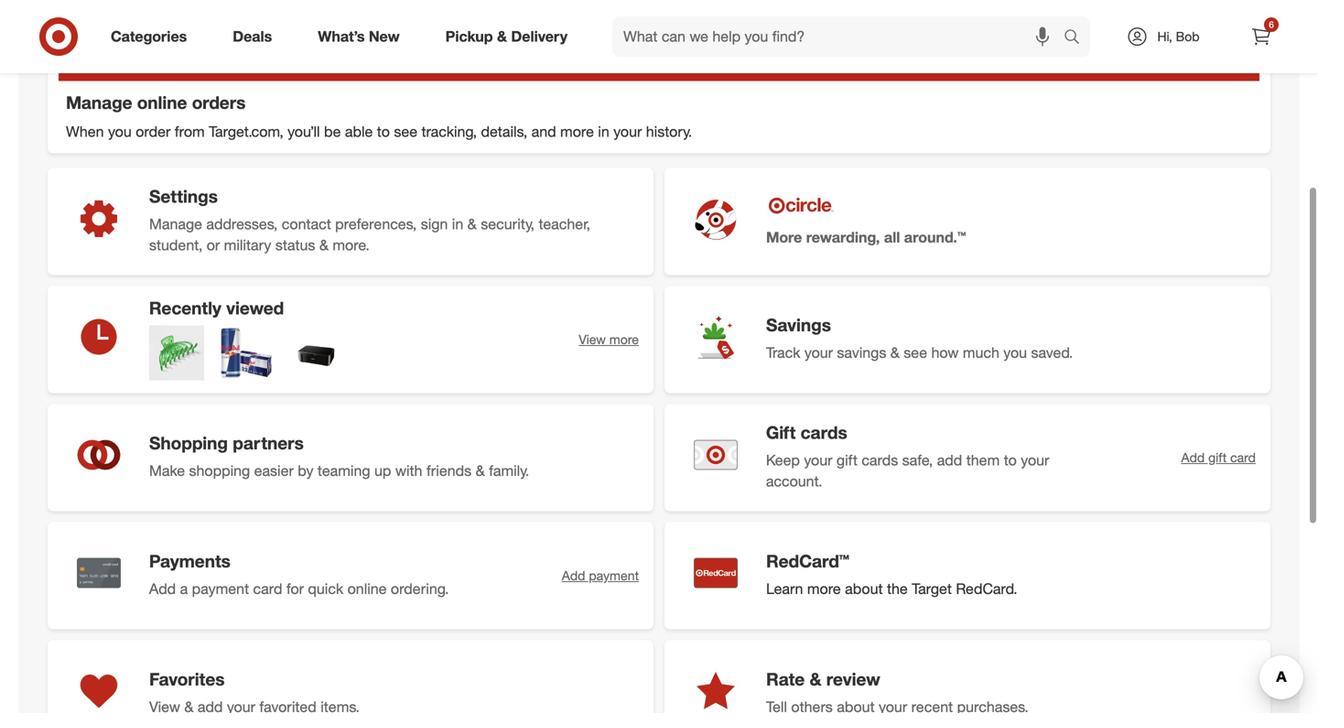 Task type: vqa. For each thing, say whether or not it's contained in the screenshot.
Galaxy
no



Task type: locate. For each thing, give the bounding box(es) containing it.
in right the and
[[598, 123, 610, 141]]

view more link
[[579, 330, 639, 349]]

card inside button
[[1231, 449, 1256, 465]]

1 horizontal spatial you
[[1004, 344, 1027, 362]]

you right much
[[1004, 344, 1027, 362]]

& left family.
[[476, 462, 485, 480]]

what's
[[318, 28, 365, 45]]

more right the and
[[560, 123, 594, 141]]

by
[[298, 462, 314, 480]]

more right view
[[610, 331, 639, 347]]

online up order at the top of page
[[137, 92, 187, 113]]

your left history.
[[614, 123, 642, 141]]

military
[[224, 236, 271, 254]]

1 horizontal spatial online
[[348, 580, 387, 598]]

recently viewed link
[[48, 286, 452, 393]]

manage
[[66, 92, 132, 113], [149, 215, 202, 233]]

your
[[614, 123, 642, 141], [805, 344, 833, 362], [804, 451, 833, 469], [1021, 451, 1050, 469]]

0 vertical spatial see
[[394, 123, 418, 141]]

1 vertical spatial see
[[904, 344, 928, 362]]

addresses,
[[206, 215, 278, 233]]

2 horizontal spatial more
[[808, 580, 841, 598]]

learn
[[766, 580, 803, 598]]

& right rate
[[810, 669, 822, 690]]

rate
[[766, 669, 805, 690]]

online inside payments add a payment card for quick online ordering.
[[348, 580, 387, 598]]

1 horizontal spatial to
[[1004, 451, 1017, 469]]

0 horizontal spatial you
[[108, 123, 132, 141]]

1 horizontal spatial gift
[[1209, 449, 1227, 465]]

0 vertical spatial cards
[[801, 422, 848, 443]]

be
[[324, 123, 341, 141]]

1 vertical spatial cards
[[862, 451, 898, 469]]

status
[[275, 236, 315, 254]]

0 horizontal spatial add
[[149, 580, 176, 598]]

1 vertical spatial in
[[452, 215, 464, 233]]

manage up 'student,'
[[149, 215, 202, 233]]

rate & review link
[[665, 640, 1271, 713]]

1 horizontal spatial manage
[[149, 215, 202, 233]]

0 horizontal spatial in
[[452, 215, 464, 233]]

2 horizontal spatial add
[[1182, 449, 1205, 465]]

1 vertical spatial you
[[1004, 344, 1027, 362]]

add
[[1182, 449, 1205, 465], [562, 568, 586, 584], [149, 580, 176, 598]]

you'll
[[288, 123, 320, 141]]

& inside shopping partners make shopping easier by teaming up with friends & family.
[[476, 462, 485, 480]]

more down 'redcard™' at bottom
[[808, 580, 841, 598]]

see left tracking,
[[394, 123, 418, 141]]

them
[[967, 451, 1000, 469]]

payment
[[589, 568, 639, 584], [192, 580, 249, 598]]

target.com,
[[209, 123, 284, 141]]

savings
[[837, 344, 887, 362]]

0 vertical spatial to
[[377, 123, 390, 141]]

online right quick
[[348, 580, 387, 598]]

1 horizontal spatial card
[[1231, 449, 1256, 465]]

you inside savings track your savings & see how much you saved.
[[1004, 344, 1027, 362]]

payments add a payment card for quick online ordering.
[[149, 551, 449, 598]]

1 horizontal spatial see
[[904, 344, 928, 362]]

you left order at the top of page
[[108, 123, 132, 141]]

shopping
[[149, 433, 228, 454]]

0 vertical spatial in
[[598, 123, 610, 141]]

pickup
[[446, 28, 493, 45]]

1 vertical spatial online
[[348, 580, 387, 598]]

add for payments
[[562, 568, 586, 584]]

student,
[[149, 236, 203, 254]]

gift inside gift cards keep your gift cards safe, add them to your account.
[[837, 451, 858, 469]]

cards
[[801, 422, 848, 443], [862, 451, 898, 469]]

able
[[345, 123, 373, 141]]

manage up when
[[66, 92, 132, 113]]

0 vertical spatial online
[[137, 92, 187, 113]]

card inside payments add a payment card for quick online ordering.
[[253, 580, 282, 598]]

cards left safe,
[[862, 451, 898, 469]]

1 vertical spatial card
[[253, 580, 282, 598]]

1 vertical spatial manage
[[149, 215, 202, 233]]

delivery
[[511, 28, 568, 45]]

friends
[[427, 462, 472, 480]]

0 horizontal spatial more
[[560, 123, 594, 141]]

gift
[[1209, 449, 1227, 465], [837, 451, 858, 469]]

0 vertical spatial you
[[108, 123, 132, 141]]

your right them
[[1021, 451, 1050, 469]]

more
[[560, 123, 594, 141], [610, 331, 639, 347], [808, 580, 841, 598]]

the
[[887, 580, 908, 598]]

review
[[827, 669, 881, 690]]

0 horizontal spatial payment
[[192, 580, 249, 598]]

card
[[1231, 449, 1256, 465], [253, 580, 282, 598]]

0 horizontal spatial gift
[[837, 451, 858, 469]]

2 vertical spatial more
[[808, 580, 841, 598]]

to inside gift cards keep your gift cards safe, add them to your account.
[[1004, 451, 1017, 469]]

to
[[377, 123, 390, 141], [1004, 451, 1017, 469]]

view
[[579, 331, 606, 347]]

preferences,
[[335, 215, 417, 233]]

from
[[175, 123, 205, 141]]

settings manage addresses, contact preferences, sign in & security, teacher, student, or military status & more.
[[149, 186, 591, 254]]

see left how
[[904, 344, 928, 362]]

to right able
[[377, 123, 390, 141]]

you
[[108, 123, 132, 141], [1004, 344, 1027, 362]]

orders
[[192, 92, 246, 113]]

0 vertical spatial card
[[1231, 449, 1256, 465]]

0 vertical spatial manage
[[66, 92, 132, 113]]

0 horizontal spatial card
[[253, 580, 282, 598]]

add gift card button
[[1182, 449, 1256, 467]]

security,
[[481, 215, 535, 233]]

canon pixma mg3620 wireless inkjet all-in-one printer - black (0515c002) image
[[288, 325, 343, 380]]

add payment button
[[562, 567, 639, 585]]

1 vertical spatial to
[[1004, 451, 1017, 469]]

easier
[[254, 462, 294, 480]]

1 horizontal spatial payment
[[589, 568, 639, 584]]

teaming
[[318, 462, 370, 480]]

contact
[[282, 215, 331, 233]]

to right them
[[1004, 451, 1017, 469]]

track
[[766, 344, 801, 362]]

0 vertical spatial more
[[560, 123, 594, 141]]

red bull energy drink - 12pk/8.4 fl oz cans image
[[219, 325, 274, 380]]

cards right 'gift' at the right bottom of the page
[[801, 422, 848, 443]]

in right sign
[[452, 215, 464, 233]]

1 horizontal spatial add
[[562, 568, 586, 584]]

manage inside settings manage addresses, contact preferences, sign in & security, teacher, student, or military status & more.
[[149, 215, 202, 233]]

online
[[137, 92, 187, 113], [348, 580, 387, 598]]

0 horizontal spatial cards
[[801, 422, 848, 443]]

in
[[598, 123, 610, 141], [452, 215, 464, 233]]

savings
[[766, 314, 831, 336]]

redcard.
[[956, 580, 1018, 598]]

more rewarding, all around.™
[[766, 228, 966, 246]]

categories
[[111, 28, 187, 45]]

1 vertical spatial more
[[610, 331, 639, 347]]

payments
[[149, 551, 231, 572]]

payment inside the add payment button
[[589, 568, 639, 584]]

0 horizontal spatial to
[[377, 123, 390, 141]]

your down savings at the right
[[805, 344, 833, 362]]

add
[[937, 451, 963, 469]]

deals link
[[217, 16, 295, 57]]

rewarding,
[[806, 228, 880, 246]]

add payment
[[562, 568, 639, 584]]

see
[[394, 123, 418, 141], [904, 344, 928, 362]]

frosted claw hair clip - a new day™ image
[[149, 325, 204, 380]]

& right savings
[[891, 344, 900, 362]]



Task type: describe. For each thing, give the bounding box(es) containing it.
1 horizontal spatial cards
[[862, 451, 898, 469]]

more.
[[333, 236, 370, 254]]

1 horizontal spatial in
[[598, 123, 610, 141]]

search
[[1056, 29, 1100, 47]]

1 horizontal spatial more
[[610, 331, 639, 347]]

for
[[286, 580, 304, 598]]

gift inside button
[[1209, 449, 1227, 465]]

0 horizontal spatial manage
[[66, 92, 132, 113]]

& right pickup
[[497, 28, 507, 45]]

savings track your savings & see how much you saved.
[[766, 314, 1074, 362]]

redcard™ learn more about the target redcard.
[[766, 551, 1018, 598]]

your up account. on the right
[[804, 451, 833, 469]]

settings
[[149, 186, 218, 207]]

gift cards keep your gift cards safe, add them to your account.
[[766, 422, 1050, 490]]

favorites
[[149, 669, 225, 690]]

more rewarding, all around.™ link
[[665, 168, 1271, 275]]

around.™
[[904, 228, 966, 246]]

payment inside payments add a payment card for quick online ordering.
[[192, 580, 249, 598]]

your inside savings track your savings & see how much you saved.
[[805, 344, 833, 362]]

target
[[912, 580, 952, 598]]

pickup & delivery link
[[430, 16, 591, 57]]

6 link
[[1242, 16, 1282, 57]]

up
[[374, 462, 391, 480]]

search button
[[1056, 16, 1100, 60]]

tracking,
[[422, 123, 477, 141]]

target circle image
[[766, 195, 836, 216]]

manage online orders
[[66, 92, 246, 113]]

add inside payments add a payment card for quick online ordering.
[[149, 580, 176, 598]]

and
[[532, 123, 556, 141]]

& left 'security,'
[[468, 215, 477, 233]]

saved.
[[1031, 344, 1074, 362]]

view more
[[579, 331, 639, 347]]

with
[[395, 462, 423, 480]]

about
[[845, 580, 883, 598]]

hi,
[[1158, 28, 1173, 44]]

sign
[[421, 215, 448, 233]]

rate & review
[[766, 669, 881, 690]]

0 horizontal spatial online
[[137, 92, 187, 113]]

pickup & delivery
[[446, 28, 568, 45]]

recently
[[149, 297, 221, 319]]

bob
[[1176, 28, 1200, 44]]

quick
[[308, 580, 344, 598]]

redcard™
[[766, 551, 850, 572]]

a
[[180, 580, 188, 598]]

add gift card
[[1182, 449, 1256, 465]]

see inside savings track your savings & see how much you saved.
[[904, 344, 928, 362]]

more inside redcard™ learn more about the target redcard.
[[808, 580, 841, 598]]

add for gift cards
[[1182, 449, 1205, 465]]

what's new link
[[302, 16, 423, 57]]

0 horizontal spatial see
[[394, 123, 418, 141]]

all
[[884, 228, 900, 246]]

history.
[[646, 123, 692, 141]]

shopping
[[189, 462, 250, 480]]

favorites link
[[48, 640, 654, 713]]

more
[[766, 228, 802, 246]]

much
[[963, 344, 1000, 362]]

what's new
[[318, 28, 400, 45]]

teacher,
[[539, 215, 591, 233]]

6
[[1269, 19, 1274, 30]]

ordering.
[[391, 580, 449, 598]]

safe,
[[903, 451, 933, 469]]

partners
[[233, 433, 304, 454]]

shopping partners make shopping easier by teaming up with friends & family.
[[149, 433, 529, 480]]

gift
[[766, 422, 796, 443]]

hi, bob
[[1158, 28, 1200, 44]]

order
[[136, 123, 171, 141]]

recently viewed
[[149, 297, 284, 319]]

new
[[369, 28, 400, 45]]

how
[[932, 344, 959, 362]]

account.
[[766, 472, 823, 490]]

viewed
[[226, 297, 284, 319]]

when
[[66, 123, 104, 141]]

when you order from target.com, you'll be able to see tracking, details, and more in your history.
[[66, 123, 692, 141]]

& left the more.
[[319, 236, 329, 254]]

family.
[[489, 462, 529, 480]]

& inside savings track your savings & see how much you saved.
[[891, 344, 900, 362]]

keep
[[766, 451, 800, 469]]

What can we help you find? suggestions appear below search field
[[613, 16, 1069, 57]]

or
[[207, 236, 220, 254]]

make
[[149, 462, 185, 480]]

in inside settings manage addresses, contact preferences, sign in & security, teacher, student, or military status & more.
[[452, 215, 464, 233]]

details,
[[481, 123, 528, 141]]



